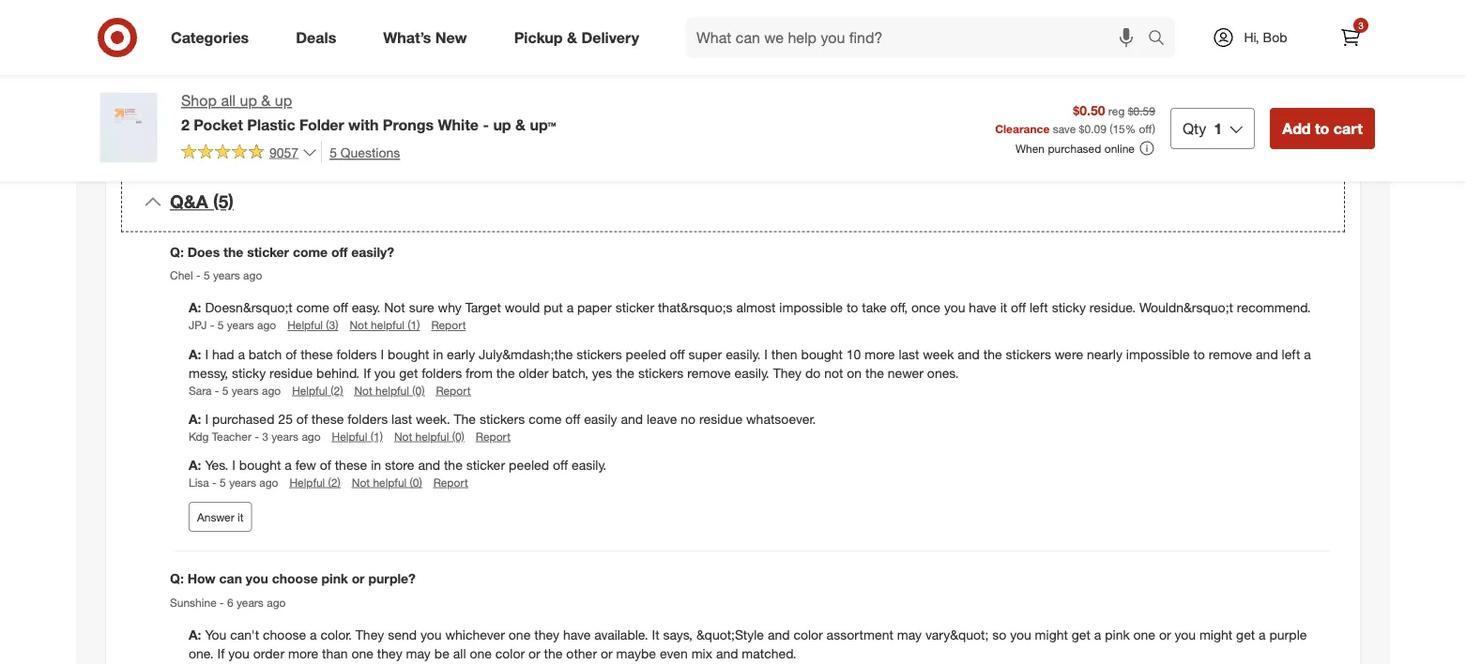 Task type: vqa. For each thing, say whether or not it's contained in the screenshot.
the easily.
yes



Task type: locate. For each thing, give the bounding box(es) containing it.
years up answer it button
[[229, 476, 256, 490]]

1 horizontal spatial sticky
[[1052, 300, 1087, 316]]

1 horizontal spatial they
[[774, 365, 802, 381]]

easily. up whatsoever.
[[735, 365, 770, 381]]

they left send
[[356, 627, 384, 643]]

color down whichever
[[496, 646, 525, 662]]

years down batch
[[232, 384, 259, 398]]

5 right jpj
[[218, 319, 224, 333]]

peeled left super
[[626, 346, 667, 362]]

bought
[[388, 346, 430, 362], [802, 346, 843, 362], [239, 457, 281, 473]]

0 horizontal spatial peeled
[[509, 457, 550, 473]]

bob
[[1264, 29, 1288, 46]]

5
[[330, 144, 337, 160], [204, 269, 210, 283], [218, 319, 224, 333], [222, 384, 229, 398], [220, 476, 226, 490]]

i right yes.
[[232, 457, 236, 473]]

a
[[567, 300, 574, 316], [238, 346, 245, 362], [1305, 346, 1312, 362], [285, 457, 292, 473], [310, 627, 317, 643], [1095, 627, 1102, 643], [1260, 627, 1267, 643]]

- right white
[[483, 115, 489, 134]]

week.
[[416, 411, 450, 427]]

1 horizontal spatial color
[[794, 627, 823, 643]]

0 vertical spatial it
[[1001, 300, 1008, 316]]

helpful  (1) button
[[332, 429, 383, 445]]

of right batch
[[286, 346, 297, 362]]

choose inside you can't choose a color. they send you whichever one they have available. it says, &quot;style and color assortment may vary&quot; so you might get a pink one or you might get a purple one. if you order more than one they may be all one color or the other or maybe even mix and matched.
[[263, 627, 306, 643]]

1 vertical spatial pink
[[1106, 627, 1130, 643]]

0 horizontal spatial residue
[[270, 365, 313, 381]]

helpful inside button
[[371, 319, 405, 333]]

1 vertical spatial (0)
[[452, 430, 465, 444]]

0 vertical spatial in
[[433, 346, 444, 362]]

sticky left the residue. on the right top
[[1052, 300, 1087, 316]]

folders for bought
[[337, 346, 377, 362]]

get right so
[[1072, 627, 1091, 643]]

all inside shop all up & up 2 pocket plastic folder with prongs white - up & up™
[[221, 92, 236, 110]]

1 horizontal spatial to
[[1194, 346, 1206, 362]]

- inside q: does the sticker come off easily? chel - 5 years ago
[[196, 269, 201, 283]]

helpful down easy.
[[371, 319, 405, 333]]

a: up lisa
[[189, 457, 201, 473]]

(1) up a: yes. i bought a few of these in store and the sticker peeled off easily. on the bottom left of page
[[371, 430, 383, 444]]

0 vertical spatial easily.
[[726, 346, 761, 362]]

even
[[660, 646, 688, 662]]

bought down not helpful  (1) button
[[388, 346, 430, 362]]

come
[[293, 244, 328, 260], [296, 300, 330, 316], [529, 411, 562, 427]]

q&a (5) button
[[121, 173, 1346, 232]]

0 horizontal spatial impossible
[[780, 300, 843, 316]]

to right add
[[1316, 119, 1330, 137]]

not for sure
[[350, 319, 368, 333]]

i left then
[[765, 346, 768, 362]]

1 vertical spatial to
[[847, 300, 859, 316]]

come left easily?
[[293, 244, 328, 260]]

easily. down 'easily'
[[572, 457, 607, 473]]

more left than on the bottom left
[[288, 646, 319, 662]]

were
[[1055, 346, 1084, 362]]

be
[[435, 646, 450, 662]]

target
[[465, 300, 501, 316]]

to down "wouldn&rsquo;t"
[[1194, 346, 1206, 362]]

0 horizontal spatial remove
[[688, 365, 731, 381]]

1 vertical spatial folders
[[422, 365, 462, 381]]

1 vertical spatial color
[[496, 646, 525, 662]]

q: inside q: does the sticker come off easily? chel - 5 years ago
[[170, 244, 184, 260]]

& right "pickup"
[[567, 28, 578, 47]]

0 vertical spatial remove
[[1209, 346, 1253, 362]]

and down &quot;style
[[716, 646, 739, 662]]

1 q: from the top
[[170, 244, 184, 260]]

not down the behind.
[[354, 384, 373, 398]]

easily
[[584, 411, 618, 427]]

these up the behind.
[[301, 346, 333, 362]]

get left "purple"
[[1237, 627, 1256, 643]]

ago down kdg teacher - 3 years ago
[[259, 476, 278, 490]]

1 horizontal spatial &
[[516, 115, 526, 134]]

residue inside i had a batch of these folders i bought in early july&mdash;the stickers peeled off super easily.  i then bought 10 more last week and the stickers were nearly impossible to remove and left a messy, sticky residue behind.  if you get folders from the older batch, yes the stickers remove easily.  they do not on the newer ones.
[[270, 365, 313, 381]]

1 horizontal spatial purchased
[[1048, 141, 1102, 155]]

2 might from the left
[[1200, 627, 1233, 643]]

get up week.
[[399, 365, 418, 381]]

one
[[509, 627, 531, 643], [1134, 627, 1156, 643], [352, 646, 374, 662], [470, 646, 492, 662]]

impossible up then
[[780, 300, 843, 316]]

0 horizontal spatial if
[[217, 646, 225, 662]]

come up helpful  (3)
[[296, 300, 330, 316]]

wouldn&rsquo;t
[[1140, 300, 1234, 316]]

1 horizontal spatial pink
[[1106, 627, 1130, 643]]

(3)
[[326, 319, 339, 333]]

all up pocket
[[221, 92, 236, 110]]

few
[[295, 457, 316, 473]]

search
[[1140, 30, 1185, 48]]

5 inside q: does the sticker come off easily? chel - 5 years ago
[[204, 269, 210, 283]]

1 vertical spatial 3
[[262, 430, 269, 444]]

1 vertical spatial they
[[377, 646, 403, 662]]

more right 10
[[865, 346, 896, 362]]

0 horizontal spatial last
[[392, 411, 412, 427]]

other
[[567, 646, 597, 662]]

5 down folder
[[330, 144, 337, 160]]

kdg teacher - 3 years ago
[[189, 430, 321, 444]]

1 vertical spatial they
[[356, 627, 384, 643]]

how
[[188, 571, 216, 587]]

helpful  (1)
[[332, 430, 383, 444]]

helpful down the behind.
[[292, 384, 328, 398]]

residue down batch
[[270, 365, 313, 381]]

choose
[[272, 571, 318, 587], [263, 627, 306, 643]]

0 vertical spatial sticky
[[1052, 300, 1087, 316]]

remove down super
[[688, 365, 731, 381]]

helpful  (2) down few
[[290, 476, 341, 490]]

of for 25
[[297, 411, 308, 427]]

not helpful  (0) for week.
[[394, 430, 465, 444]]

older
[[519, 365, 549, 381]]

4 a: from the top
[[189, 457, 201, 473]]

not helpful  (0) button for week.
[[394, 429, 465, 445]]

1 horizontal spatial get
[[1072, 627, 1091, 643]]

1 vertical spatial residue
[[700, 411, 743, 427]]

0 vertical spatial peeled
[[626, 346, 667, 362]]

1 horizontal spatial peeled
[[626, 346, 667, 362]]

years
[[213, 269, 240, 283], [227, 319, 254, 333], [232, 384, 259, 398], [272, 430, 299, 444], [229, 476, 256, 490], [237, 596, 264, 610]]

15
[[1113, 121, 1126, 136]]

q: up chel
[[170, 244, 184, 260]]

not inside button
[[350, 319, 368, 333]]

(1) down the 'sure'
[[408, 319, 420, 333]]

report button down a: yes. i bought a few of these in store and the sticker peeled off easily. on the bottom left of page
[[434, 475, 469, 491]]

purchased
[[1048, 141, 1102, 155], [212, 411, 275, 427]]

the left other
[[544, 646, 563, 662]]

0 horizontal spatial sticky
[[232, 365, 266, 381]]

if
[[364, 365, 371, 381], [217, 646, 225, 662]]

a: doesn&rsquo;t come off easy. not sure why target would put a paper sticker that&rsquo;s almost impossible to take off, once you have it off left sticky residue. wouldn&rsquo;t recommend.
[[189, 300, 1312, 316]]

years inside q: how can you choose pink or purple? sunshine - 6 years ago
[[237, 596, 264, 610]]

from
[[466, 365, 493, 381]]

0 horizontal spatial have
[[563, 627, 591, 643]]

report for the
[[476, 430, 511, 444]]

available.
[[595, 627, 649, 643]]

1 vertical spatial not helpful  (0) button
[[394, 429, 465, 445]]

get
[[399, 365, 418, 381], [1072, 627, 1091, 643], [1237, 627, 1256, 643]]

stickers
[[577, 346, 622, 362], [1006, 346, 1052, 362], [639, 365, 684, 381], [480, 411, 525, 427]]

1 horizontal spatial in
[[433, 346, 444, 362]]

sara
[[189, 384, 212, 398]]

0 horizontal spatial pink
[[322, 571, 348, 587]]

1 vertical spatial q:
[[170, 571, 184, 587]]

report button up the
[[436, 383, 471, 399]]

of inside i had a batch of these folders i bought in early july&mdash;the stickers peeled off super easily.  i then bought 10 more last week and the stickers were nearly impossible to remove and left a messy, sticky residue behind.  if you get folders from the older batch, yes the stickers remove easily.  they do not on the newer ones.
[[286, 346, 297, 362]]

1 a: from the top
[[189, 300, 201, 316]]

2 horizontal spatial bought
[[802, 346, 843, 362]]

1 horizontal spatial remove
[[1209, 346, 1253, 362]]

reg
[[1109, 104, 1125, 118]]

q&a (5)
[[170, 191, 234, 213]]

not helpful  (0) down a: yes. i bought a few of these in store and the sticker peeled off easily. on the bottom left of page
[[352, 476, 422, 490]]

5 inside "link"
[[330, 144, 337, 160]]

1 horizontal spatial left
[[1283, 346, 1301, 362]]

q: left the how at the bottom of page
[[170, 571, 184, 587]]

to inside i had a batch of these folders i bought in early july&mdash;the stickers peeled off super easily.  i then bought 10 more last week and the stickers were nearly impossible to remove and left a messy, sticky residue behind.  if you get folders from the older batch, yes the stickers remove easily.  they do not on the newer ones.
[[1194, 346, 1206, 362]]

1 vertical spatial more
[[288, 646, 319, 662]]

these inside i had a batch of these folders i bought in early july&mdash;the stickers peeled off super easily.  i then bought 10 more last week and the stickers were nearly impossible to remove and left a messy, sticky residue behind.  if you get folders from the older batch, yes the stickers remove easily.  they do not on the newer ones.
[[301, 346, 333, 362]]

q: for q: how can you choose pink or purple?
[[170, 571, 184, 587]]

0 vertical spatial if
[[364, 365, 371, 381]]

0 horizontal spatial purchased
[[212, 411, 275, 427]]

0 vertical spatial helpful  (2) button
[[292, 383, 343, 399]]

1 vertical spatial have
[[563, 627, 591, 643]]

2 vertical spatial these
[[335, 457, 367, 473]]

sticker up doesn&rsquo;t
[[247, 244, 289, 260]]

not for folders
[[394, 430, 412, 444]]

0 vertical spatial q:
[[170, 244, 184, 260]]

1 vertical spatial helpful  (2) button
[[290, 475, 341, 491]]

helpful
[[288, 319, 323, 333], [292, 384, 328, 398], [332, 430, 368, 444], [290, 476, 325, 490]]

the right week
[[984, 346, 1003, 362]]

1 vertical spatial sticky
[[232, 365, 266, 381]]

1 horizontal spatial 3
[[1359, 19, 1364, 31]]

super
[[689, 346, 722, 362]]

5 down messy,
[[222, 384, 229, 398]]

2 vertical spatial not helpful  (0) button
[[352, 475, 422, 491]]

last inside i had a batch of these folders i bought in early july&mdash;the stickers peeled off super easily.  i then bought 10 more last week and the stickers were nearly impossible to remove and left a messy, sticky residue behind.  if you get folders from the older batch, yes the stickers remove easily.  they do not on the newer ones.
[[899, 346, 920, 362]]

3 right "teacher" on the bottom of the page
[[262, 430, 269, 444]]

1 vertical spatial in
[[371, 457, 381, 473]]

0 horizontal spatial they
[[356, 627, 384, 643]]

1 horizontal spatial they
[[535, 627, 560, 643]]

peeled down a: i purchased 25 of these folders last week.  the stickers come off easily and leave no residue whatsoever.
[[509, 457, 550, 473]]

all right be
[[453, 646, 466, 662]]

have up other
[[563, 627, 591, 643]]

1 vertical spatial left
[[1283, 346, 1301, 362]]

0 vertical spatial pink
[[322, 571, 348, 587]]

come down older
[[529, 411, 562, 427]]

not
[[825, 365, 844, 381]]

if inside you can't choose a color. they send you whichever one they have available. it says, &quot;style and color assortment may vary&quot; so you might get a pink one or you might get a purple one. if you order more than one they may be all one color or the other or maybe even mix and matched.
[[217, 646, 225, 662]]

2 q: from the top
[[170, 571, 184, 587]]

ago up 25
[[262, 384, 281, 398]]

so
[[993, 627, 1007, 643]]

5 for doesn&rsquo;t come off easy. not sure why target would put a paper sticker that&rsquo;s almost impossible to take off, once you have it off left sticky residue. wouldn&rsquo;t recommend.
[[218, 319, 224, 333]]

more inside i had a batch of these folders i bought in early july&mdash;the stickers peeled off super easily.  i then bought 10 more last week and the stickers were nearly impossible to remove and left a messy, sticky residue behind.  if you get folders from the older batch, yes the stickers remove easily.  they do not on the newer ones.
[[865, 346, 896, 362]]

1 horizontal spatial more
[[865, 346, 896, 362]]

(0) down store
[[410, 476, 422, 490]]

a: for doesn&rsquo;t come off easy. not sure why target would put a paper sticker that&rsquo;s almost impossible to take off, once you have it off left sticky residue. wouldn&rsquo;t recommend.
[[189, 300, 201, 316]]

0 vertical spatial (2)
[[331, 384, 343, 398]]

the right yes
[[616, 365, 635, 381]]

a: yes. i bought a few of these in store and the sticker peeled off easily.
[[189, 457, 607, 473]]

folders up helpful  (1)
[[348, 411, 388, 427]]

pink
[[322, 571, 348, 587], [1106, 627, 1130, 643]]

leave
[[647, 411, 677, 427]]

q&a
[[170, 191, 208, 213]]

you can't choose a color. they send you whichever one they have available. it says, &quot;style and color assortment may vary&quot; so you might get a pink one or you might get a purple one. if you order more than one they may be all one color or the other or maybe even mix and matched.
[[189, 627, 1308, 662]]

or inside q: how can you choose pink or purple? sunshine - 6 years ago
[[352, 571, 365, 587]]

off inside q: does the sticker come off easily? chel - 5 years ago
[[331, 244, 348, 260]]

2 vertical spatial sticker
[[466, 457, 505, 473]]

not down easy.
[[350, 319, 368, 333]]

might
[[1036, 627, 1069, 643], [1200, 627, 1233, 643]]

does
[[188, 244, 220, 260]]

years inside q: does the sticker come off easily? chel - 5 years ago
[[213, 269, 240, 283]]

(0)
[[413, 384, 425, 398], [452, 430, 465, 444], [410, 476, 422, 490]]

last left week.
[[392, 411, 412, 427]]

not down a: yes. i bought a few of these in store and the sticker peeled off easily. on the bottom left of page
[[352, 476, 370, 490]]

doesn&rsquo;t
[[205, 300, 293, 316]]

2 horizontal spatial to
[[1316, 119, 1330, 137]]

1 vertical spatial not helpful  (0)
[[394, 430, 465, 444]]

peeled
[[626, 346, 667, 362], [509, 457, 550, 473]]

choose right can
[[272, 571, 318, 587]]

color
[[794, 627, 823, 643], [496, 646, 525, 662]]

(2) down the behind.
[[331, 384, 343, 398]]

report down why at the left of page
[[432, 319, 466, 333]]

1 vertical spatial peeled
[[509, 457, 550, 473]]

folders for week.
[[348, 411, 388, 427]]

have
[[970, 300, 997, 316], [563, 627, 591, 643]]

batch,
[[553, 365, 589, 381]]

0 vertical spatial these
[[301, 346, 333, 362]]

peeled inside i had a batch of these folders i bought in early july&mdash;the stickers peeled off super easily.  i then bought 10 more last week and the stickers were nearly impossible to remove and left a messy, sticky residue behind.  if you get folders from the older batch, yes the stickers remove easily.  they do not on the newer ones.
[[626, 346, 667, 362]]

more
[[865, 346, 896, 362], [288, 646, 319, 662]]

sticky
[[1052, 300, 1087, 316], [232, 365, 266, 381]]

nearly
[[1088, 346, 1123, 362]]

0 horizontal spatial all
[[221, 92, 236, 110]]

it right once
[[1001, 300, 1008, 316]]

helpful down week.
[[416, 430, 449, 444]]

0 vertical spatial last
[[899, 346, 920, 362]]

3 a: from the top
[[189, 411, 201, 427]]

recommend.
[[1238, 300, 1312, 316]]

sticker right paper
[[616, 300, 655, 316]]

in left store
[[371, 457, 381, 473]]

if right the behind.
[[364, 365, 371, 381]]

1 vertical spatial purchased
[[212, 411, 275, 427]]

answer
[[197, 510, 235, 524]]

1 might from the left
[[1036, 627, 1069, 643]]

deals link
[[280, 17, 360, 58]]

1 horizontal spatial all
[[453, 646, 466, 662]]

sticky inside i had a batch of these folders i bought in early july&mdash;the stickers peeled off super easily.  i then bought 10 more last week and the stickers were nearly impossible to remove and left a messy, sticky residue behind.  if you get folders from the older batch, yes the stickers remove easily.  they do not on the newer ones.
[[232, 365, 266, 381]]

&quot;style
[[697, 627, 764, 643]]

to left take
[[847, 300, 859, 316]]

these for batch
[[301, 346, 333, 362]]

peeled for stickers
[[626, 346, 667, 362]]

not helpful  (0) up week.
[[354, 384, 425, 398]]

off left super
[[670, 346, 685, 362]]

ones.
[[928, 365, 959, 381]]

0 horizontal spatial sticker
[[247, 244, 289, 260]]

the right does
[[224, 244, 244, 260]]

qty
[[1183, 119, 1207, 137]]

ago
[[243, 269, 262, 283], [257, 319, 276, 333], [262, 384, 281, 398], [302, 430, 321, 444], [259, 476, 278, 490], [267, 596, 286, 610]]

once
[[912, 300, 941, 316]]

left left the residue. on the right top
[[1030, 300, 1049, 316]]

q: for q: does the sticker come off easily?
[[170, 244, 184, 260]]

report down a: yes. i bought a few of these in store and the sticker peeled off easily. on the bottom left of page
[[434, 476, 469, 490]]

3
[[1359, 19, 1364, 31], [262, 430, 269, 444]]

2 a: from the top
[[189, 346, 205, 362]]

1 vertical spatial it
[[238, 510, 244, 524]]

report button down why at the left of page
[[432, 318, 466, 334]]

left down the 'recommend.'
[[1283, 346, 1301, 362]]

in left early at the bottom left of page
[[433, 346, 444, 362]]

0 horizontal spatial left
[[1030, 300, 1049, 316]]

not up not helpful  (1)
[[384, 300, 405, 316]]

1 horizontal spatial it
[[1001, 300, 1008, 316]]

off,
[[891, 300, 908, 316]]

0 horizontal spatial more
[[288, 646, 319, 662]]

yes
[[592, 365, 613, 381]]

image of 2 pocket plastic folder with prongs white - up & up™ image
[[91, 90, 166, 165]]

can't
[[230, 627, 259, 643]]

0 vertical spatial they
[[774, 365, 802, 381]]

helpful  (2) button down the behind.
[[292, 383, 343, 399]]

0 vertical spatial color
[[794, 627, 823, 643]]

you
[[945, 300, 966, 316], [375, 365, 396, 381], [246, 571, 268, 587], [421, 627, 442, 643], [1011, 627, 1032, 643], [1175, 627, 1197, 643], [228, 646, 250, 662]]

1 horizontal spatial (1)
[[408, 319, 420, 333]]

2
[[181, 115, 190, 134]]

1
[[1215, 119, 1223, 137]]

ago right 6
[[267, 596, 286, 610]]

- right chel
[[196, 269, 201, 283]]

not helpful  (0) button up week.
[[354, 383, 425, 399]]

stickers right the
[[480, 411, 525, 427]]

i left had
[[205, 346, 209, 362]]

they inside you can't choose a color. they send you whichever one they have available. it says, &quot;style and color assortment may vary&quot; so you might get a pink one or you might get a purple one. if you order more than one they may be all one color or the other or maybe even mix and matched.
[[356, 627, 384, 643]]

more inside you can't choose a color. they send you whichever one they have available. it says, &quot;style and color assortment may vary&quot; so you might get a pink one or you might get a purple one. if you order more than one they may be all one color or the other or maybe even mix and matched.
[[288, 646, 319, 662]]

helpful for of
[[332, 430, 368, 444]]

easily. right super
[[726, 346, 761, 362]]

0 vertical spatial residue
[[270, 365, 313, 381]]

purchased up kdg teacher - 3 years ago
[[212, 411, 275, 427]]

it right answer
[[238, 510, 244, 524]]

these for 25
[[312, 411, 344, 427]]

report button down a: i purchased 25 of these folders last week.  the stickers come off easily and leave no residue whatsoever.
[[476, 429, 511, 445]]

purple?
[[369, 571, 416, 587]]

a: up messy,
[[189, 346, 205, 362]]

2 horizontal spatial sticker
[[616, 300, 655, 316]]

q: inside q: how can you choose pink or purple? sunshine - 6 years ago
[[170, 571, 184, 587]]

might left "purple"
[[1200, 627, 1233, 643]]

- right "teacher" on the bottom of the page
[[255, 430, 259, 444]]

0 horizontal spatial they
[[377, 646, 403, 662]]

last up the newer
[[899, 346, 920, 362]]

2 vertical spatial to
[[1194, 346, 1206, 362]]

messy,
[[189, 365, 228, 381]]

you inside q: how can you choose pink or purple? sunshine - 6 years ago
[[246, 571, 268, 587]]

and
[[958, 346, 980, 362], [1257, 346, 1279, 362], [621, 411, 643, 427], [418, 457, 441, 473], [768, 627, 790, 643], [716, 646, 739, 662]]

sticker inside q: does the sticker come off easily? chel - 5 years ago
[[247, 244, 289, 260]]



Task type: describe. For each thing, give the bounding box(es) containing it.
the inside q: does the sticker come off easily? chel - 5 years ago
[[224, 244, 244, 260]]

and down the 'recommend.'
[[1257, 346, 1279, 362]]

0 vertical spatial not helpful  (0)
[[354, 384, 425, 398]]

- right lisa
[[212, 476, 217, 490]]

(2) for yes. i bought a few of these in store and the sticker peeled off easily.
[[328, 476, 341, 490]]

cart
[[1334, 119, 1364, 137]]

kdg
[[189, 430, 209, 444]]

qty 1
[[1183, 119, 1223, 137]]

stickers up yes
[[577, 346, 622, 362]]

9057
[[270, 144, 299, 160]]

the
[[454, 411, 476, 427]]

of for batch
[[286, 346, 297, 362]]

0 vertical spatial left
[[1030, 300, 1049, 316]]

purple
[[1270, 627, 1308, 643]]

add
[[1283, 119, 1312, 137]]

0 horizontal spatial up
[[240, 92, 257, 110]]

categories
[[171, 28, 249, 47]]

the down the
[[444, 457, 463, 473]]

newer
[[888, 365, 924, 381]]

i up kdg
[[205, 411, 209, 427]]

pink inside you can't choose a color. they send you whichever one they have available. it says, &quot;style and color assortment may vary&quot; so you might get a pink one or you might get a purple one. if you order more than one they may be all one color or the other or maybe even mix and matched.
[[1106, 627, 1130, 643]]

off inside "$0.50 reg $0.59 clearance save $ 0.09 ( 15 % off )"
[[1140, 121, 1153, 136]]

shop
[[181, 92, 217, 110]]

online
[[1105, 141, 1135, 155]]

ago up few
[[302, 430, 321, 444]]

off up (3)
[[333, 300, 348, 316]]

and left leave
[[621, 411, 643, 427]]

10
[[847, 346, 862, 362]]

report button for the
[[476, 429, 511, 445]]

a: for i purchased 25 of these folders last week.  the stickers come off easily and leave no residue whatsoever.
[[189, 411, 201, 427]]

0 horizontal spatial in
[[371, 457, 381, 473]]

5 a: from the top
[[189, 627, 205, 643]]

save
[[1053, 121, 1076, 136]]

pink inside q: how can you choose pink or purple? sunshine - 6 years ago
[[322, 571, 348, 587]]

(0) for the
[[452, 430, 465, 444]]

helpful for a
[[290, 476, 325, 490]]

1 vertical spatial sticker
[[616, 300, 655, 316]]

categories link
[[155, 17, 273, 58]]

report for would
[[432, 319, 466, 333]]

questions
[[341, 144, 400, 160]]

(5)
[[213, 191, 234, 213]]

helpful  (2) button for i had a batch of these folders i bought in early july&mdash;the stickers peeled off super easily.  i then bought 10 more last week and the stickers were nearly impossible to remove and left a messy, sticky residue behind.  if you get folders from the older batch, yes the stickers remove easily.  they do not on the newer ones.
[[292, 383, 343, 399]]

25
[[278, 411, 293, 427]]

clearance
[[996, 121, 1050, 136]]

ago inside q: does the sticker come off easily? chel - 5 years ago
[[243, 269, 262, 283]]

report button for store
[[434, 475, 469, 491]]

add to cart button
[[1271, 108, 1376, 149]]

choose inside q: how can you choose pink or purple? sunshine - 6 years ago
[[272, 571, 318, 587]]

not helpful  (0) for in
[[352, 476, 422, 490]]

pickup
[[514, 28, 563, 47]]

q: does the sticker come off easily? chel - 5 years ago
[[170, 244, 395, 283]]

1 horizontal spatial may
[[898, 627, 922, 643]]

q: how can you choose pink or purple? sunshine - 6 years ago
[[170, 571, 416, 610]]

not for of
[[352, 476, 370, 490]]

report up the
[[436, 384, 471, 398]]

1 vertical spatial &
[[261, 92, 271, 110]]

sunshine
[[170, 596, 217, 610]]

get inside i had a batch of these folders i bought in early july&mdash;the stickers peeled off super easily.  i then bought 10 more last week and the stickers were nearly impossible to remove and left a messy, sticky residue behind.  if you get folders from the older batch, yes the stickers remove easily.  they do not on the newer ones.
[[399, 365, 418, 381]]

3 link
[[1331, 17, 1372, 58]]

)
[[1153, 121, 1156, 136]]

0 horizontal spatial may
[[406, 646, 431, 662]]

- right jpj
[[210, 319, 215, 333]]

delivery
[[582, 28, 640, 47]]

all inside you can't choose a color. they send you whichever one they have available. it says, &quot;style and color assortment may vary&quot; so you might get a pink one or you might get a purple one. if you order more than one they may be all one color or the other or maybe even mix and matched.
[[453, 646, 466, 662]]

helpful up helpful  (1)
[[376, 384, 409, 398]]

0 horizontal spatial to
[[847, 300, 859, 316]]

with
[[349, 115, 379, 134]]

pickup & delivery
[[514, 28, 640, 47]]

they inside i had a batch of these folders i bought in early july&mdash;the stickers peeled off super easily.  i then bought 10 more last week and the stickers were nearly impossible to remove and left a messy, sticky residue behind.  if you get folders from the older batch, yes the stickers remove easily.  they do not on the newer ones.
[[774, 365, 802, 381]]

had
[[212, 346, 234, 362]]

off down a: i purchased 25 of these folders last week.  the stickers come off easily and leave no residue whatsoever.
[[553, 457, 568, 473]]

2 vertical spatial of
[[320, 457, 331, 473]]

2 horizontal spatial get
[[1237, 627, 1256, 643]]

0 vertical spatial impossible
[[780, 300, 843, 316]]

chel
[[170, 269, 193, 283]]

it inside button
[[238, 510, 244, 524]]

$0.50 reg $0.59 clearance save $ 0.09 ( 15 % off )
[[996, 102, 1156, 136]]

0 vertical spatial purchased
[[1048, 141, 1102, 155]]

behind.
[[317, 365, 360, 381]]

why
[[438, 300, 462, 316]]

1 vertical spatial come
[[296, 300, 330, 316]]

have inside you can't choose a color. they send you whichever one they have available. it says, &quot;style and color assortment may vary&quot; so you might get a pink one or you might get a purple one. if you order more than one they may be all one color or the other or maybe even mix and matched.
[[563, 627, 591, 643]]

hi, bob
[[1245, 29, 1288, 46]]

paper
[[578, 300, 612, 316]]

1 vertical spatial (1)
[[371, 430, 383, 444]]

left inside i had a batch of these folders i bought in early july&mdash;the stickers peeled off super easily.  i then bought 10 more last week and the stickers were nearly impossible to remove and left a messy, sticky residue behind.  if you get folders from the older batch, yes the stickers remove easily.  they do not on the newer ones.
[[1283, 346, 1301, 362]]

in inside i had a batch of these folders i bought in early july&mdash;the stickers peeled off super easily.  i then bought 10 more last week and the stickers were nearly impossible to remove and left a messy, sticky residue behind.  if you get folders from the older batch, yes the stickers remove easily.  they do not on the newer ones.
[[433, 346, 444, 362]]

- inside shop all up & up 2 pocket plastic folder with prongs white - up & up™
[[483, 115, 489, 134]]

pocket
[[194, 115, 243, 134]]

week
[[924, 346, 955, 362]]

0.09
[[1085, 121, 1107, 136]]

1 horizontal spatial have
[[970, 300, 997, 316]]

2 vertical spatial easily.
[[572, 457, 607, 473]]

jpj
[[189, 319, 207, 333]]

stickers up leave
[[639, 365, 684, 381]]

$
[[1080, 121, 1085, 136]]

the inside you can't choose a color. they send you whichever one they have available. it says, &quot;style and color assortment may vary&quot; so you might get a pink one or you might get a purple one. if you order more than one they may be all one color or the other or maybe even mix and matched.
[[544, 646, 563, 662]]

report button for would
[[432, 318, 466, 334]]

(
[[1110, 121, 1113, 136]]

maybe
[[617, 646, 657, 662]]

0 horizontal spatial bought
[[239, 457, 281, 473]]

color.
[[321, 627, 352, 643]]

whichever
[[446, 627, 505, 643]]

lisa
[[189, 476, 209, 490]]

helpful  (2) button for yes. i bought a few of these in store and the sticker peeled off easily.
[[290, 475, 341, 491]]

search button
[[1140, 17, 1185, 62]]

take
[[862, 300, 887, 316]]

1 horizontal spatial up
[[275, 92, 292, 110]]

new
[[436, 28, 467, 47]]

helpful for why
[[371, 319, 405, 333]]

5 questions
[[330, 144, 400, 160]]

on
[[847, 365, 862, 381]]

it
[[652, 627, 660, 643]]

that&rsquo;s
[[658, 300, 733, 316]]

off left 'easily'
[[566, 411, 581, 427]]

vary&quot;
[[926, 627, 989, 643]]

0 vertical spatial (1)
[[408, 319, 420, 333]]

you inside i had a batch of these folders i bought in early july&mdash;the stickers peeled off super easily.  i then bought 10 more last week and the stickers were nearly impossible to remove and left a messy, sticky residue behind.  if you get folders from the older batch, yes the stickers remove easily.  they do not on the newer ones.
[[375, 365, 396, 381]]

than
[[322, 646, 348, 662]]

0 vertical spatial not helpful  (0) button
[[354, 383, 425, 399]]

0 vertical spatial 3
[[1359, 19, 1364, 31]]

2 horizontal spatial up
[[493, 115, 512, 134]]

6
[[227, 596, 234, 610]]

the right on at the bottom of the page
[[866, 365, 885, 381]]

do
[[806, 365, 821, 381]]

and up matched.
[[768, 627, 790, 643]]

- right sara
[[215, 384, 219, 398]]

i had a batch of these folders i bought in early july&mdash;the stickers peeled off super easily.  i then bought 10 more last week and the stickers were nearly impossible to remove and left a messy, sticky residue behind.  if you get folders from the older batch, yes the stickers remove easily.  they do not on the newer ones.
[[189, 346, 1312, 381]]

- inside q: how can you choose pink or purple? sunshine - 6 years ago
[[220, 596, 224, 610]]

jpj - 5 years ago
[[189, 319, 276, 333]]

to inside add to cart button
[[1316, 119, 1330, 137]]

store
[[385, 457, 415, 473]]

sure
[[409, 300, 435, 316]]

says,
[[663, 627, 693, 643]]

2 horizontal spatial &
[[567, 28, 578, 47]]

$0.59
[[1129, 104, 1156, 118]]

1 vertical spatial remove
[[688, 365, 731, 381]]

folder
[[300, 115, 344, 134]]

5 for i had a batch of these folders i bought in early july&mdash;the stickers peeled off super easily.  i then bought 10 more last week and the stickers were nearly impossible to remove and left a messy, sticky residue behind.  if you get folders from the older batch, yes the stickers remove easily.  they do not on the newer ones.
[[222, 384, 229, 398]]

a: for yes. i bought a few of these in store and the sticker peeled off easily.
[[189, 457, 201, 473]]

helpful  (2) for yes. i bought a few of these in store and the sticker peeled off easily.
[[290, 476, 341, 490]]

1 horizontal spatial sticker
[[466, 457, 505, 473]]

lisa - 5 years ago
[[189, 476, 278, 490]]

the right from
[[497, 365, 515, 381]]

matched.
[[742, 646, 797, 662]]

2 vertical spatial &
[[516, 115, 526, 134]]

5 questions link
[[321, 142, 400, 163]]

batch
[[249, 346, 282, 362]]

come inside q: does the sticker come off easily? chel - 5 years ago
[[293, 244, 328, 260]]

and right store
[[418, 457, 441, 473]]

answer it
[[197, 510, 244, 524]]

then
[[772, 346, 798, 362]]

peeled for sticker
[[509, 457, 550, 473]]

whatsoever.
[[747, 411, 816, 427]]

5 for yes. i bought a few of these in store and the sticker peeled off easily.
[[220, 476, 226, 490]]

up™
[[530, 115, 557, 134]]

stickers left were
[[1006, 346, 1052, 362]]

(2) for i had a batch of these folders i bought in early july&mdash;the stickers peeled off super easily.  i then bought 10 more last week and the stickers were nearly impossible to remove and left a messy, sticky residue behind.  if you get folders from the older batch, yes the stickers remove easily.  they do not on the newer ones.
[[331, 384, 343, 398]]

one.
[[189, 646, 214, 662]]

2 vertical spatial come
[[529, 411, 562, 427]]

order
[[253, 646, 285, 662]]

plastic
[[247, 115, 295, 134]]

0 horizontal spatial color
[[496, 646, 525, 662]]

report for store
[[434, 476, 469, 490]]

i down not helpful  (1) button
[[381, 346, 384, 362]]

ago down doesn&rsquo;t
[[257, 319, 276, 333]]

not helpful  (1) button
[[350, 318, 420, 334]]

years down 25
[[272, 430, 299, 444]]

1 vertical spatial last
[[392, 411, 412, 427]]

not helpful  (1)
[[350, 319, 420, 333]]

helpful for easy.
[[288, 319, 323, 333]]

impossible inside i had a batch of these folders i bought in early july&mdash;the stickers peeled off super easily.  i then bought 10 more last week and the stickers were nearly impossible to remove and left a messy, sticky residue behind.  if you get folders from the older batch, yes the stickers remove easily.  they do not on the newer ones.
[[1127, 346, 1190, 362]]

9057 link
[[181, 142, 318, 165]]

helpful  (3)
[[288, 319, 339, 333]]

0 vertical spatial (0)
[[413, 384, 425, 398]]

easily?
[[351, 244, 395, 260]]

if inside i had a batch of these folders i bought in early july&mdash;the stickers peeled off super easily.  i then bought 10 more last week and the stickers were nearly impossible to remove and left a messy, sticky residue behind.  if you get folders from the older batch, yes the stickers remove easily.  they do not on the newer ones.
[[364, 365, 371, 381]]

no
[[681, 411, 696, 427]]

send
[[388, 627, 417, 643]]

when purchased online
[[1016, 141, 1135, 155]]

years down doesn&rsquo;t
[[227, 319, 254, 333]]

1 horizontal spatial bought
[[388, 346, 430, 362]]

off inside i had a batch of these folders i bought in early july&mdash;the stickers peeled off super easily.  i then bought 10 more last week and the stickers were nearly impossible to remove and left a messy, sticky residue behind.  if you get folders from the older batch, yes the stickers remove easily.  they do not on the newer ones.
[[670, 346, 685, 362]]

What can we help you find? suggestions appear below search field
[[686, 17, 1153, 58]]

would
[[505, 300, 540, 316]]

white
[[438, 115, 479, 134]]

1 vertical spatial easily.
[[735, 365, 770, 381]]

not helpful  (0) button for in
[[352, 475, 422, 491]]

off right once
[[1012, 300, 1027, 316]]

easy.
[[352, 300, 381, 316]]

(0) for store
[[410, 476, 422, 490]]

ago inside q: how can you choose pink or purple? sunshine - 6 years ago
[[267, 596, 286, 610]]

helpful  (2) for i had a batch of these folders i bought in early july&mdash;the stickers peeled off super easily.  i then bought 10 more last week and the stickers were nearly impossible to remove and left a messy, sticky residue behind.  if you get folders from the older batch, yes the stickers remove easily.  they do not on the newer ones.
[[292, 384, 343, 398]]

can
[[219, 571, 242, 587]]

0 horizontal spatial 3
[[262, 430, 269, 444]]

and right week
[[958, 346, 980, 362]]

helpful for last
[[416, 430, 449, 444]]

july&mdash;the
[[479, 346, 573, 362]]

helpful for these
[[373, 476, 407, 490]]



